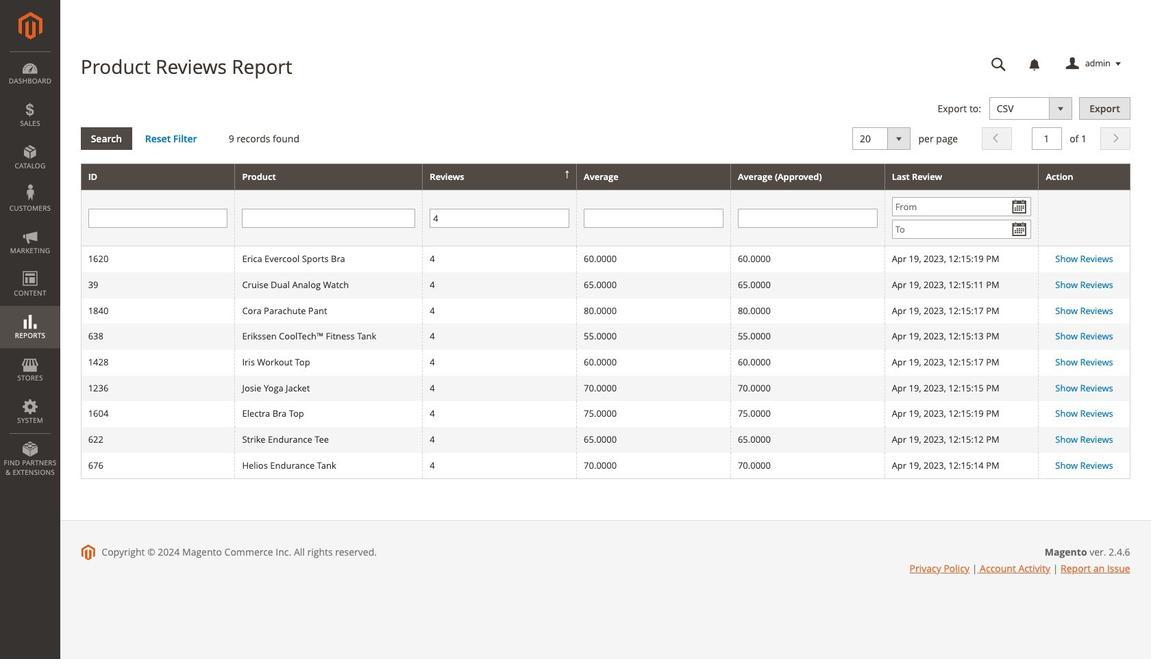 Task type: describe. For each thing, give the bounding box(es) containing it.
From text field
[[892, 198, 1032, 217]]

To text field
[[892, 220, 1032, 239]]



Task type: locate. For each thing, give the bounding box(es) containing it.
None text field
[[982, 52, 1016, 76], [1032, 127, 1062, 150], [88, 209, 228, 228], [430, 209, 570, 228], [584, 209, 724, 228], [982, 52, 1016, 76], [1032, 127, 1062, 150], [88, 209, 228, 228], [430, 209, 570, 228], [584, 209, 724, 228]]

magento admin panel image
[[18, 12, 42, 40]]

None text field
[[242, 209, 416, 228], [738, 209, 878, 228], [242, 209, 416, 228], [738, 209, 878, 228]]

menu bar
[[0, 51, 60, 485]]



